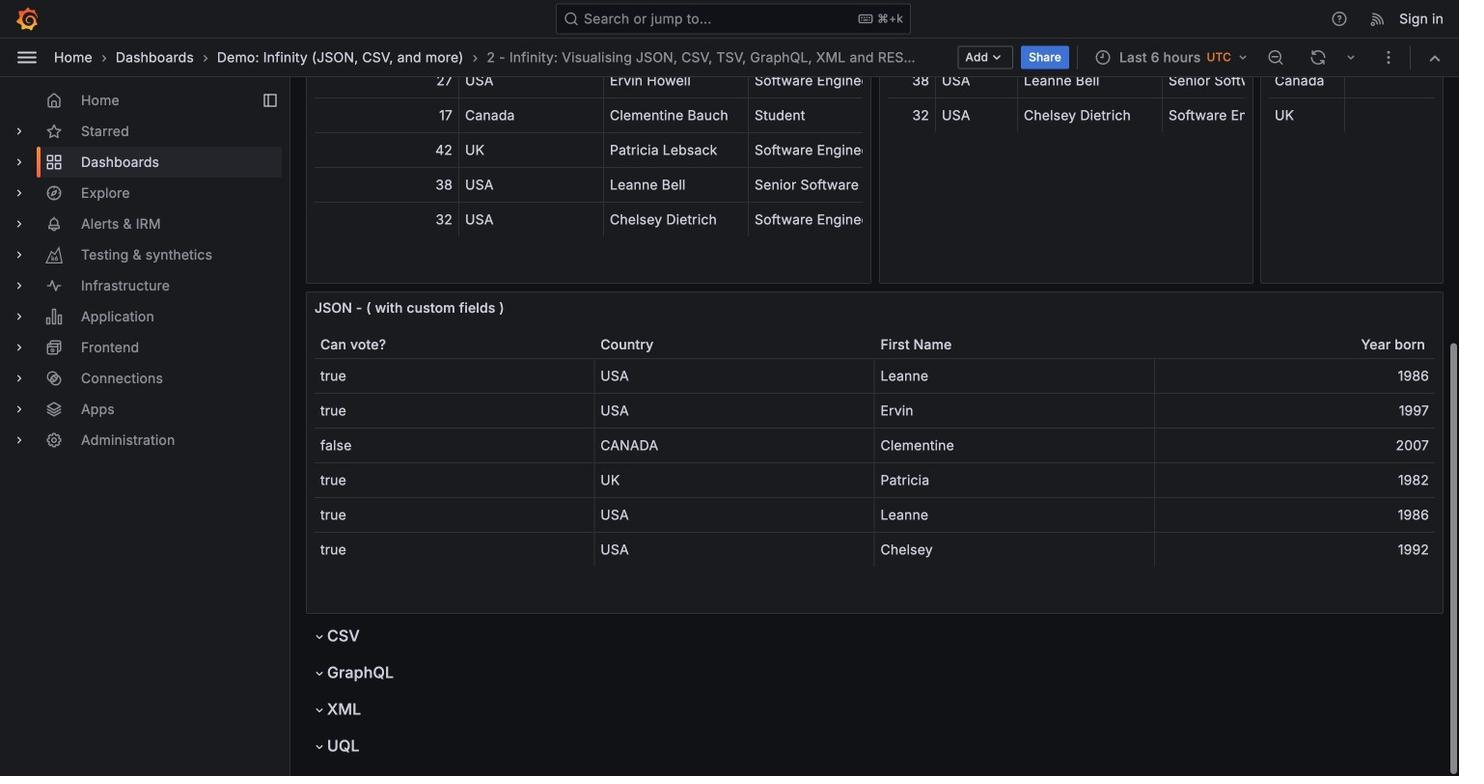 Task type: locate. For each thing, give the bounding box(es) containing it.
table header row
[[315, 331, 1435, 358]]

expand section explore image
[[12, 185, 27, 201]]

expand section infrastructure image
[[12, 278, 27, 293]]

expand section starred image
[[12, 124, 27, 139]]

cell
[[315, 64, 459, 97], [459, 64, 604, 97], [604, 64, 749, 97], [749, 64, 894, 97], [888, 64, 936, 97], [936, 64, 1018, 97], [1018, 64, 1163, 97], [1163, 64, 1284, 97], [1269, 64, 1346, 97], [1346, 64, 1459, 97], [315, 98, 459, 132], [459, 98, 604, 132], [604, 98, 749, 132], [749, 98, 894, 132], [888, 98, 936, 132], [936, 98, 1018, 132], [1018, 98, 1163, 132], [1163, 98, 1284, 132], [1269, 98, 1346, 132], [1346, 98, 1459, 132], [315, 133, 459, 167], [459, 133, 604, 167], [604, 133, 749, 167], [749, 133, 894, 167], [315, 168, 459, 202], [459, 168, 604, 202], [604, 168, 749, 202], [749, 168, 894, 202], [315, 203, 459, 236], [459, 203, 604, 236], [604, 203, 749, 236], [749, 203, 894, 236], [315, 359, 595, 393], [595, 359, 875, 393], [875, 359, 1155, 393], [1155, 359, 1435, 393], [315, 394, 595, 428], [595, 394, 875, 428], [875, 394, 1155, 428], [1155, 394, 1435, 428], [315, 429, 595, 462], [595, 429, 875, 462], [875, 429, 1155, 462], [1155, 429, 1435, 462], [315, 463, 595, 497], [595, 463, 875, 497], [875, 463, 1155, 497], [1155, 463, 1435, 497], [315, 498, 595, 532], [595, 498, 875, 532], [875, 498, 1155, 532], [1155, 498, 1435, 532], [315, 533, 595, 567], [595, 533, 875, 567], [875, 533, 1155, 567], [1155, 533, 1435, 567]]

expand section administration image
[[12, 432, 27, 448]]

close menu image
[[15, 46, 39, 69]]

show more items image
[[1380, 49, 1398, 66]]

row
[[315, 64, 1039, 98], [888, 64, 1429, 98], [1269, 64, 1459, 98], [315, 98, 1039, 133], [888, 98, 1429, 133], [1269, 98, 1459, 133], [315, 133, 1039, 168], [315, 168, 1039, 203], [315, 203, 1039, 237], [315, 359, 1435, 394], [315, 394, 1435, 429], [315, 429, 1435, 463], [315, 463, 1435, 498], [315, 498, 1435, 533], [315, 533, 1435, 568]]

help image
[[1331, 10, 1349, 28]]

expand section apps image
[[12, 402, 27, 417]]

news image
[[1370, 10, 1387, 28]]

grafana image
[[15, 7, 39, 30]]

zoom out time range image
[[1267, 49, 1285, 66]]



Task type: vqa. For each thing, say whether or not it's contained in the screenshot.
Dashboard settings icon
no



Task type: describe. For each thing, give the bounding box(es) containing it.
expand section application image
[[12, 309, 27, 324]]

expand section connections image
[[12, 371, 27, 386]]

expand section dashboards image
[[12, 154, 27, 170]]

refresh dashboard image
[[1310, 49, 1327, 66]]

expand section testing & synthetics image
[[12, 247, 27, 263]]

auto refresh turned off. choose refresh time interval image
[[1344, 50, 1359, 65]]

expand section frontend image
[[12, 340, 27, 355]]

undock menu image
[[263, 93, 278, 108]]

navigation element
[[0, 77, 290, 471]]

expand section alerts & irm image
[[12, 216, 27, 232]]



